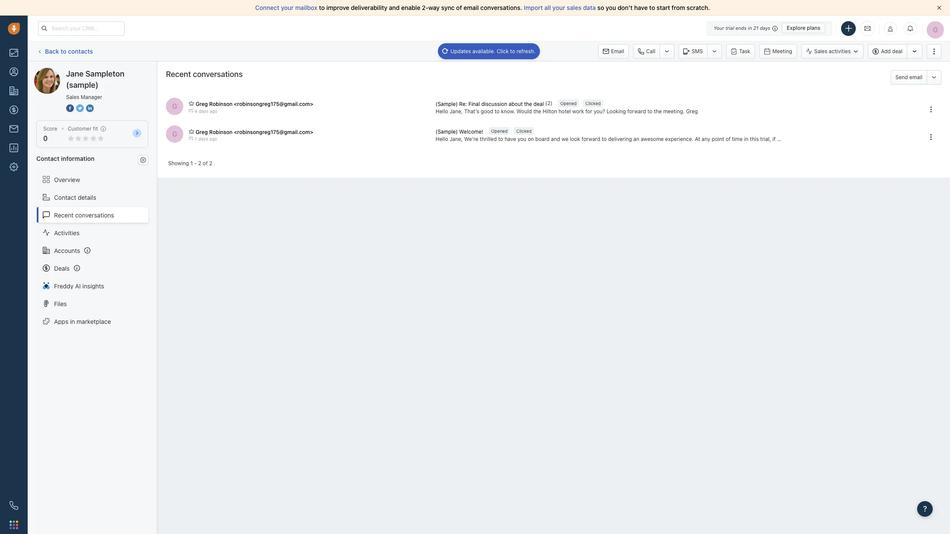 Task type: describe. For each thing, give the bounding box(es) containing it.
1 vertical spatial greg
[[687, 108, 699, 115]]

2 vertical spatial in
[[70, 318, 75, 325]]

1 horizontal spatial forward
[[628, 108, 647, 115]]

days for (sample) re: final discussion about the deal
[[199, 108, 209, 114]]

21
[[754, 25, 759, 31]]

(sample) for (sample) welcome!
[[436, 128, 458, 135]]

1 horizontal spatial sales
[[815, 48, 828, 54]]

outgoing image
[[189, 136, 194, 140]]

2 horizontal spatial you
[[778, 136, 787, 142]]

1 horizontal spatial clicked
[[586, 101, 601, 106]]

trial
[[726, 25, 735, 31]]

deliverability
[[351, 4, 388, 11]]

data
[[584, 4, 596, 11]]

0 horizontal spatial clicked
[[517, 129, 532, 134]]

enable
[[402, 4, 421, 11]]

4 days ago
[[195, 108, 218, 114]]

sampleton for jane sampleton (sample)
[[66, 67, 96, 75]]

we're
[[465, 136, 479, 142]]

information
[[61, 155, 95, 162]]

freshworks switcher image
[[10, 521, 18, 529]]

hello for hello jane, we're thrilled to have you on board and we look forward to delivering an awesome experience. at any point of time in this trial, if you need help with something, just hit the reply button and we'll be with
[[436, 136, 449, 142]]

to right thrilled
[[499, 136, 504, 142]]

0 horizontal spatial you
[[518, 136, 527, 142]]

final
[[469, 101, 480, 107]]

point
[[712, 136, 725, 142]]

details
[[78, 194, 96, 201]]

time
[[733, 136, 743, 142]]

import
[[524, 4, 543, 11]]

looking
[[607, 108, 627, 115]]

hello for hello jane, that's good to know. would the hilton hotel work for you? looking forward to the meeting. greg
[[436, 108, 449, 115]]

button
[[895, 136, 911, 142]]

explore
[[788, 25, 806, 31]]

any
[[702, 136, 711, 142]]

something,
[[825, 136, 853, 142]]

if
[[773, 136, 776, 142]]

facebook circled image
[[66, 104, 74, 113]]

hilton
[[543, 108, 558, 115]]

to left start on the top right of page
[[650, 4, 656, 11]]

at
[[696, 136, 701, 142]]

meeting button
[[760, 44, 798, 59]]

need
[[788, 136, 800, 142]]

refresh.
[[517, 48, 536, 54]]

ago for (sample) welcome!
[[210, 136, 217, 141]]

insights
[[82, 282, 104, 290]]

1 vertical spatial recent
[[54, 211, 74, 219]]

accounts
[[54, 247, 80, 254]]

so
[[598, 4, 605, 11]]

(2)
[[546, 100, 553, 107]]

score
[[43, 125, 57, 132]]

(sample) re: final discussion about the deal link
[[436, 100, 546, 108]]

(sample) welcome! button
[[436, 128, 485, 135]]

the left meeting.
[[655, 108, 662, 115]]

manager
[[81, 94, 102, 100]]

contact for contact details
[[54, 194, 76, 201]]

your trial ends in 21 days
[[714, 25, 771, 31]]

meeting.
[[664, 108, 685, 115]]

0 horizontal spatial and
[[389, 4, 400, 11]]

freddy ai insights
[[54, 282, 104, 290]]

jane sampleton (sample)
[[51, 67, 123, 75]]

deals
[[54, 265, 70, 272]]

good
[[481, 108, 494, 115]]

1 horizontal spatial of
[[457, 4, 462, 11]]

contact details
[[54, 194, 96, 201]]

an
[[634, 136, 640, 142]]

hello jane, we're thrilled to have you on board and we look forward to delivering an awesome experience. at any point of time in this trial, if you need help with something, just hit the reply button and we'll be with
[[436, 136, 951, 142]]

back to contacts link
[[36, 44, 93, 58]]

mailbox
[[296, 4, 318, 11]]

phone element
[[5, 497, 22, 514]]

we'll
[[923, 136, 934, 142]]

0 button
[[43, 135, 48, 142]]

4
[[195, 108, 198, 114]]

(sample) for (sample) re: final discussion about the deal (2)
[[436, 101, 458, 107]]

(sample) for jane sampleton (sample)
[[98, 67, 123, 75]]

email inside send email button
[[910, 74, 923, 80]]

to right the click
[[511, 48, 516, 54]]

email button
[[599, 44, 630, 59]]

call link
[[634, 44, 660, 59]]

robinson for (sample) re: final discussion about the deal
[[209, 101, 233, 107]]

0 vertical spatial in
[[749, 25, 753, 31]]

call button
[[634, 44, 660, 59]]

-
[[194, 160, 197, 167]]

to down discussion
[[495, 108, 500, 115]]

1 vertical spatial in
[[745, 136, 749, 142]]

apps in marketplace
[[54, 318, 111, 325]]

ago for (sample) re: final discussion about the deal
[[210, 108, 218, 114]]

mng settings image
[[140, 157, 146, 163]]

hello jane, that's good to know. would the hilton hotel work for you? looking forward to the meeting. greg
[[436, 108, 699, 115]]

twitter circled image
[[76, 104, 84, 113]]

about
[[509, 101, 523, 107]]

ends
[[736, 25, 747, 31]]

this
[[751, 136, 760, 142]]

improve
[[327, 4, 350, 11]]

jane for jane sampleton (sample) sales manager
[[66, 69, 84, 78]]

explore plans
[[788, 25, 821, 31]]

sales inside jane sampleton (sample) sales manager
[[66, 94, 79, 100]]

greg for (sample) re: final discussion about the deal
[[196, 101, 208, 107]]

freddy
[[54, 282, 74, 290]]

send
[[896, 74, 909, 80]]

jane sampleton (sample) sales manager
[[66, 69, 125, 100]]

1 vertical spatial have
[[505, 136, 517, 142]]

0 horizontal spatial conversations
[[75, 211, 114, 219]]

customer fit
[[68, 125, 98, 132]]

1 horizontal spatial you
[[606, 4, 617, 11]]

1 your from the left
[[281, 4, 294, 11]]

<robinsongreg175@gmail.com> for (sample) welcome!
[[234, 129, 314, 135]]

activities
[[54, 229, 80, 236]]

2 vertical spatial of
[[203, 160, 208, 167]]

re:
[[460, 101, 467, 107]]

sales
[[567, 4, 582, 11]]

score 0
[[43, 125, 57, 142]]

linkedin circled image
[[86, 104, 94, 113]]

would
[[517, 108, 532, 115]]

activities
[[830, 48, 852, 54]]

the inside (sample) re: final discussion about the deal (2)
[[525, 101, 533, 107]]

sms button
[[679, 44, 708, 59]]

start
[[657, 4, 671, 11]]

back
[[45, 48, 59, 55]]

0 vertical spatial days
[[761, 25, 771, 31]]



Task type: vqa. For each thing, say whether or not it's contained in the screenshot.
"Bring in website leads" link
no



Task type: locate. For each thing, give the bounding box(es) containing it.
hotel
[[559, 108, 571, 115]]

know.
[[502, 108, 516, 115]]

in right apps
[[70, 318, 75, 325]]

your
[[281, 4, 294, 11], [553, 4, 566, 11]]

0 horizontal spatial of
[[203, 160, 208, 167]]

1 vertical spatial deal
[[534, 101, 544, 107]]

0 vertical spatial recent conversations
[[166, 70, 243, 79]]

forward
[[628, 108, 647, 115], [582, 136, 601, 142]]

recent conversations up 4 days ago
[[166, 70, 243, 79]]

sales up facebook circled image
[[66, 94, 79, 100]]

in left '21'
[[749, 25, 753, 31]]

in
[[749, 25, 753, 31], [745, 136, 749, 142], [70, 318, 75, 325]]

0 vertical spatial of
[[457, 4, 462, 11]]

way
[[429, 4, 440, 11]]

send email button
[[892, 70, 928, 85]]

0 horizontal spatial forward
[[582, 136, 601, 142]]

what's new image
[[888, 26, 894, 32]]

hit
[[865, 136, 871, 142]]

jane, for that's
[[450, 108, 463, 115]]

0 horizontal spatial your
[[281, 4, 294, 11]]

2 (sample) from the top
[[436, 128, 458, 135]]

hello up (sample) welcome!
[[436, 108, 449, 115]]

2 vertical spatial days
[[199, 136, 208, 141]]

1 horizontal spatial conversations
[[193, 70, 243, 79]]

opened up thrilled
[[492, 129, 508, 134]]

0 vertical spatial conversations
[[193, 70, 243, 79]]

task
[[740, 48, 751, 54]]

ago right the 7
[[210, 136, 217, 141]]

0 vertical spatial recent
[[166, 70, 191, 79]]

of
[[457, 4, 462, 11], [726, 136, 731, 142], [203, 160, 208, 167]]

trial,
[[761, 136, 772, 142]]

1 horizontal spatial and
[[552, 136, 561, 142]]

1 with from the left
[[814, 136, 824, 142]]

sales activities
[[815, 48, 852, 54]]

robinson up 7 days ago
[[209, 129, 233, 135]]

connect your mailbox link
[[255, 4, 319, 11]]

of left time
[[726, 136, 731, 142]]

recent conversations
[[166, 70, 243, 79], [54, 211, 114, 219]]

2 robinson from the top
[[209, 129, 233, 135]]

jane,
[[450, 108, 463, 115], [450, 136, 463, 142]]

the left "hilton"
[[534, 108, 542, 115]]

1 vertical spatial contact
[[54, 194, 76, 201]]

2 vertical spatial greg
[[196, 129, 208, 135]]

that's
[[465, 108, 480, 115]]

clicked
[[586, 101, 601, 106], [517, 129, 532, 134]]

jane, for we're
[[450, 136, 463, 142]]

have left on
[[505, 136, 517, 142]]

(sample) inside jane sampleton (sample) sales manager
[[66, 80, 98, 90]]

0 horizontal spatial recent
[[54, 211, 74, 219]]

sampleton for jane sampleton (sample) sales manager
[[86, 69, 125, 78]]

updates
[[451, 48, 471, 54]]

(sample) left re:
[[436, 101, 458, 107]]

0 horizontal spatial jane
[[51, 67, 65, 75]]

1 horizontal spatial jane
[[66, 69, 84, 78]]

import all your sales data link
[[524, 4, 598, 11]]

robinson up 4 days ago
[[209, 101, 233, 107]]

(sample) inside '(sample) welcome!' link
[[436, 128, 458, 135]]

0 vertical spatial contact
[[36, 155, 60, 162]]

0 vertical spatial ago
[[210, 108, 218, 114]]

plans
[[808, 25, 821, 31]]

send email image
[[865, 25, 871, 32]]

updates available. click to refresh. link
[[438, 43, 540, 59]]

ago right 4
[[210, 108, 218, 114]]

0 vertical spatial greg robinson <robinsongreg175@gmail.com>
[[196, 101, 314, 107]]

1 greg robinson <robinsongreg175@gmail.com> from the top
[[196, 101, 314, 107]]

the up would
[[525, 101, 533, 107]]

clicked up on
[[517, 129, 532, 134]]

hello down (sample) welcome!
[[436, 136, 449, 142]]

1 vertical spatial robinson
[[209, 129, 233, 135]]

files
[[54, 300, 67, 307]]

recent up outgoing icon
[[166, 70, 191, 79]]

email right send
[[910, 74, 923, 80]]

conversations up 4 days ago
[[193, 70, 243, 79]]

(sample) down jane sampleton (sample)
[[66, 80, 98, 90]]

jane down contacts
[[66, 69, 84, 78]]

1 horizontal spatial opened
[[561, 101, 577, 106]]

jane
[[51, 67, 65, 75], [66, 69, 84, 78]]

greg robinson <robinsongreg175@gmail.com> for (sample) welcome!
[[196, 129, 314, 135]]

1 jane, from the top
[[450, 108, 463, 115]]

1 horizontal spatial your
[[553, 4, 566, 11]]

back to contacts
[[45, 48, 93, 55]]

0 vertical spatial (sample)
[[98, 67, 123, 75]]

2 <robinsongreg175@gmail.com> from the top
[[234, 129, 314, 135]]

1 vertical spatial jane,
[[450, 136, 463, 142]]

task button
[[727, 44, 756, 59]]

2 hello from the top
[[436, 136, 449, 142]]

1 vertical spatial forward
[[582, 136, 601, 142]]

greg up 4 days ago
[[196, 101, 208, 107]]

help
[[802, 136, 812, 142]]

updates available. click to refresh.
[[451, 48, 536, 54]]

call
[[647, 48, 656, 54]]

of right -
[[203, 160, 208, 167]]

jane inside jane sampleton (sample) sales manager
[[66, 69, 84, 78]]

0 vertical spatial <robinsongreg175@gmail.com>
[[234, 101, 314, 107]]

recent conversations down details
[[54, 211, 114, 219]]

1 vertical spatial greg robinson <robinsongreg175@gmail.com>
[[196, 129, 314, 135]]

deal left (2)
[[534, 101, 544, 107]]

2-
[[422, 4, 429, 11]]

meeting
[[773, 48, 793, 54]]

<robinsongreg175@gmail.com> for (sample) re: final discussion about the deal
[[234, 101, 314, 107]]

deal inside (sample) re: final discussion about the deal (2)
[[534, 101, 544, 107]]

your right all
[[553, 4, 566, 11]]

days for (sample) welcome!
[[199, 136, 208, 141]]

greg for (sample) welcome!
[[196, 129, 208, 135]]

0 vertical spatial sales
[[815, 48, 828, 54]]

your
[[714, 25, 725, 31]]

1 vertical spatial of
[[726, 136, 731, 142]]

robinson for (sample) welcome!
[[209, 129, 233, 135]]

jane for jane sampleton (sample)
[[51, 67, 65, 75]]

0 vertical spatial forward
[[628, 108, 647, 115]]

you
[[606, 4, 617, 11], [518, 136, 527, 142], [778, 136, 787, 142]]

1 horizontal spatial deal
[[893, 48, 903, 54]]

0 vertical spatial hello
[[436, 108, 449, 115]]

phone image
[[10, 501, 18, 510]]

thrilled
[[480, 136, 497, 142]]

deal right add in the top of the page
[[893, 48, 903, 54]]

and left we
[[552, 136, 561, 142]]

showing 1 - 2 of 2
[[168, 160, 213, 167]]

outgoing image
[[189, 108, 194, 113]]

close image
[[938, 6, 942, 10]]

2
[[198, 160, 202, 167], [209, 160, 213, 167]]

click
[[497, 48, 509, 54]]

0 horizontal spatial email
[[464, 4, 479, 11]]

greg robinson <robinsongreg175@gmail.com>
[[196, 101, 314, 107], [196, 129, 314, 135]]

1 vertical spatial email
[[910, 74, 923, 80]]

0 horizontal spatial have
[[505, 136, 517, 142]]

deal inside button
[[893, 48, 903, 54]]

1 robinson from the top
[[209, 101, 233, 107]]

and left the we'll on the right top of the page
[[913, 136, 922, 142]]

1 2 from the left
[[198, 160, 202, 167]]

Search your CRM... text field
[[38, 21, 125, 36]]

showing
[[168, 160, 189, 167]]

send email
[[896, 74, 923, 80]]

1 vertical spatial ago
[[210, 136, 217, 141]]

of right sync
[[457, 4, 462, 11]]

delivering
[[609, 136, 633, 142]]

days
[[761, 25, 771, 31], [199, 108, 209, 114], [199, 136, 208, 141]]

0 horizontal spatial deal
[[534, 101, 544, 107]]

1 vertical spatial sales
[[66, 94, 79, 100]]

0 vertical spatial deal
[[893, 48, 903, 54]]

forward right looking
[[628, 108, 647, 115]]

days right '21'
[[761, 25, 771, 31]]

1 horizontal spatial 2
[[209, 160, 213, 167]]

0 horizontal spatial with
[[814, 136, 824, 142]]

(sample) re: final discussion about the deal button
[[436, 100, 546, 108]]

the right 'hit'
[[872, 136, 880, 142]]

0 vertical spatial greg
[[196, 101, 208, 107]]

0 vertical spatial (sample)
[[436, 101, 458, 107]]

from
[[672, 4, 686, 11]]

2 horizontal spatial and
[[913, 136, 922, 142]]

0 vertical spatial robinson
[[209, 101, 233, 107]]

0 vertical spatial clicked
[[586, 101, 601, 106]]

sales left activities
[[815, 48, 828, 54]]

2 with from the left
[[943, 136, 951, 142]]

1 vertical spatial conversations
[[75, 211, 114, 219]]

with right "be"
[[943, 136, 951, 142]]

1 horizontal spatial recent conversations
[[166, 70, 243, 79]]

to left meeting.
[[648, 108, 653, 115]]

you left on
[[518, 136, 527, 142]]

1 vertical spatial (sample)
[[436, 128, 458, 135]]

1 vertical spatial opened
[[492, 129, 508, 134]]

1 <robinsongreg175@gmail.com> from the top
[[234, 101, 314, 107]]

jane, down re:
[[450, 108, 463, 115]]

have right don't
[[635, 4, 648, 11]]

sms
[[692, 48, 704, 54]]

scratch.
[[687, 4, 711, 11]]

0 vertical spatial opened
[[561, 101, 577, 106]]

0 horizontal spatial opened
[[492, 129, 508, 134]]

contact down 0
[[36, 155, 60, 162]]

add
[[882, 48, 892, 54]]

greg robinson <robinsongreg175@gmail.com> for (sample) re: final discussion about the deal
[[196, 101, 314, 107]]

2 your from the left
[[553, 4, 566, 11]]

add deal
[[882, 48, 903, 54]]

discussion
[[482, 101, 508, 107]]

sampleton
[[66, 67, 96, 75], [86, 69, 125, 78]]

email right sync
[[464, 4, 479, 11]]

1 hello from the top
[[436, 108, 449, 115]]

clicked up for
[[586, 101, 601, 106]]

on
[[528, 136, 534, 142]]

sampleton down contacts
[[66, 67, 96, 75]]

0 vertical spatial have
[[635, 4, 648, 11]]

connect
[[255, 4, 280, 11]]

ago
[[210, 108, 218, 114], [210, 136, 217, 141]]

1 horizontal spatial email
[[910, 74, 923, 80]]

sales activities button
[[802, 44, 869, 59], [802, 44, 865, 59]]

1 horizontal spatial with
[[943, 136, 951, 142]]

(sample) left welcome!
[[436, 128, 458, 135]]

0 vertical spatial email
[[464, 4, 479, 11]]

welcome!
[[460, 128, 484, 135]]

sampleton inside jane sampleton (sample) sales manager
[[86, 69, 125, 78]]

(sample) re: final discussion about the deal (2)
[[436, 100, 553, 107]]

0 horizontal spatial sales
[[66, 94, 79, 100]]

1 vertical spatial hello
[[436, 136, 449, 142]]

to
[[319, 4, 325, 11], [650, 4, 656, 11], [61, 48, 66, 55], [511, 48, 516, 54], [495, 108, 500, 115], [648, 108, 653, 115], [499, 136, 504, 142], [602, 136, 607, 142]]

recent
[[166, 70, 191, 79], [54, 211, 74, 219]]

1 (sample) from the top
[[436, 101, 458, 107]]

1 horizontal spatial recent
[[166, 70, 191, 79]]

awesome
[[641, 136, 664, 142]]

marketplace
[[77, 318, 111, 325]]

(sample)
[[98, 67, 123, 75], [66, 80, 98, 90]]

2 greg robinson <robinsongreg175@gmail.com> from the top
[[196, 129, 314, 135]]

contact information
[[36, 155, 95, 162]]

days right the 7
[[199, 136, 208, 141]]

email
[[612, 48, 625, 54]]

with right help
[[814, 136, 824, 142]]

2 horizontal spatial of
[[726, 136, 731, 142]]

(sample) for jane sampleton (sample) sales manager
[[66, 80, 98, 90]]

contact down overview
[[54, 194, 76, 201]]

you right if
[[778, 136, 787, 142]]

conversations.
[[481, 4, 523, 11]]

to right mailbox
[[319, 4, 325, 11]]

the
[[525, 101, 533, 107], [534, 108, 542, 115], [655, 108, 662, 115], [872, 136, 880, 142]]

0 horizontal spatial recent conversations
[[54, 211, 114, 219]]

1 vertical spatial (sample)
[[66, 80, 98, 90]]

1 vertical spatial clicked
[[517, 129, 532, 134]]

1 vertical spatial recent conversations
[[54, 211, 114, 219]]

to right back
[[61, 48, 66, 55]]

just
[[854, 136, 863, 142]]

we
[[562, 136, 569, 142]]

be
[[936, 136, 942, 142]]

robinson
[[209, 101, 233, 107], [209, 129, 233, 135]]

0 vertical spatial jane,
[[450, 108, 463, 115]]

your left mailbox
[[281, 4, 294, 11]]

you?
[[594, 108, 606, 115]]

forward right look
[[582, 136, 601, 142]]

recent up activities
[[54, 211, 74, 219]]

and left enable
[[389, 4, 400, 11]]

0
[[43, 135, 48, 142]]

(sample)
[[436, 101, 458, 107], [436, 128, 458, 135]]

apps
[[54, 318, 68, 325]]

in left this
[[745, 136, 749, 142]]

jane, down (sample) welcome!
[[450, 136, 463, 142]]

2 2 from the left
[[209, 160, 213, 167]]

to left delivering at right
[[602, 136, 607, 142]]

you right so on the right of the page
[[606, 4, 617, 11]]

7 days ago
[[195, 136, 217, 141]]

overview
[[54, 176, 80, 183]]

1 vertical spatial days
[[199, 108, 209, 114]]

0 horizontal spatial 2
[[198, 160, 202, 167]]

(sample) up manager
[[98, 67, 123, 75]]

conversations down details
[[75, 211, 114, 219]]

jane down back
[[51, 67, 65, 75]]

1 vertical spatial <robinsongreg175@gmail.com>
[[234, 129, 314, 135]]

sampleton up manager
[[86, 69, 125, 78]]

contact for contact information
[[36, 155, 60, 162]]

greg right meeting.
[[687, 108, 699, 115]]

opened up hello jane, that's good to know. would the hilton hotel work for you? looking forward to the meeting. greg
[[561, 101, 577, 106]]

(sample) inside (sample) re: final discussion about the deal (2)
[[436, 101, 458, 107]]

days right 4
[[199, 108, 209, 114]]

reply
[[882, 136, 894, 142]]

2 jane, from the top
[[450, 136, 463, 142]]

greg up 7 days ago
[[196, 129, 208, 135]]

1 horizontal spatial have
[[635, 4, 648, 11]]

(sample) welcome! link
[[436, 128, 485, 135]]



